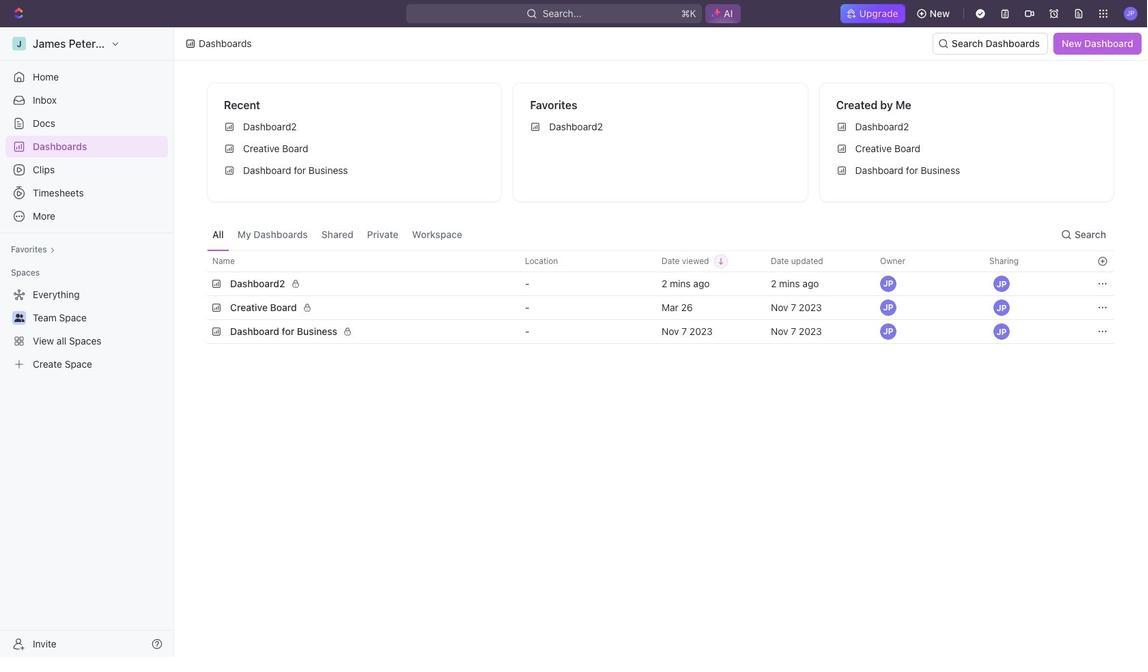Task type: vqa. For each thing, say whether or not it's contained in the screenshot.
"USER GROUP" 'icon'
yes



Task type: locate. For each thing, give the bounding box(es) containing it.
4 row from the top
[[207, 318, 1114, 346]]

1 row from the top
[[207, 251, 1114, 272]]

table
[[207, 251, 1114, 346]]

tree
[[5, 284, 168, 376]]

tree inside sidebar navigation
[[5, 284, 168, 376]]

2 row from the top
[[207, 270, 1114, 298]]

tab list
[[207, 219, 468, 251]]

sidebar navigation
[[0, 27, 177, 658]]

james peterson, , element
[[880, 276, 897, 292], [994, 276, 1010, 292], [880, 300, 897, 316], [994, 300, 1010, 316], [880, 324, 897, 340], [994, 324, 1010, 340]]

3 row from the top
[[207, 294, 1114, 322]]

row
[[207, 251, 1114, 272], [207, 270, 1114, 298], [207, 294, 1114, 322], [207, 318, 1114, 346]]



Task type: describe. For each thing, give the bounding box(es) containing it.
user group image
[[14, 314, 24, 322]]

james peterson's workspace, , element
[[12, 37, 26, 51]]



